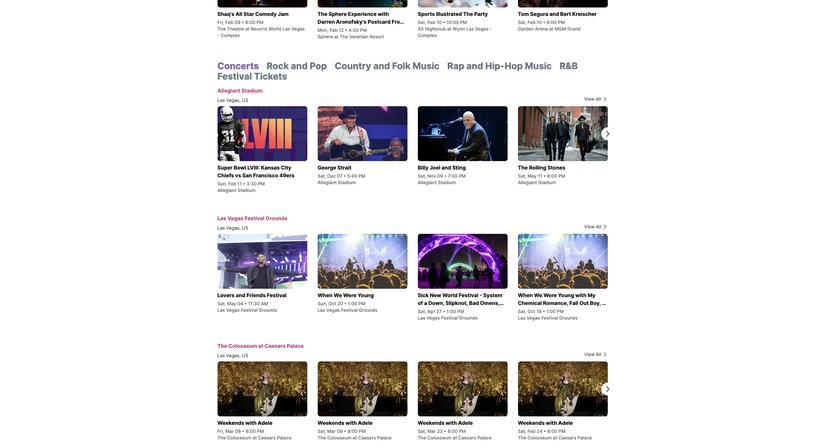 Task type: describe. For each thing, give the bounding box(es) containing it.
1 music from the left
[[413, 61, 440, 72]]

resorts
[[251, 26, 268, 32]]

at inside sports illustrated the party sat, feb 10 • 10:00 pm xs nightclub at wynn las vegas - complex
[[447, 26, 452, 32]]

may inside lovers and friends festival sat, may 04 • 11:30 am las vegas festival grounds
[[227, 301, 236, 307]]

12
[[339, 27, 344, 33]]

• inside weekends with adele sat, feb 24 • 8:00 pm the colosseum at caesars palace
[[544, 429, 546, 435]]

las vegas, us for vegas
[[218, 226, 248, 231]]

to
[[529, 308, 535, 315]]

7:00
[[448, 173, 458, 179]]

vs
[[235, 172, 241, 179]]

- inside shaq's all star comedy jam fri, feb 09 • 8:00 pm the theatre at resorts world las vegas - complex
[[218, 33, 220, 38]]

sat, inside sat, oct 19 • 1:00 pm las vegas festival grounds
[[518, 309, 527, 315]]

8:00 for weekends with adele fri, mar 08 • 8:00 pm the colosseum at caesars palace
[[246, 429, 256, 435]]

10 inside sports illustrated the party sat, feb 10 • 10:00 pm xs nightclub at wynn las vegas - complex
[[437, 20, 442, 25]]

romance,
[[543, 300, 569, 307]]

day
[[518, 308, 528, 315]]

with for weekends with adele sat, mar 09 • 8:00 pm the colosseum at caesars palace
[[346, 420, 357, 427]]

at inside weekends with adele sat, mar 09 • 8:00 pm the colosseum at caesars palace
[[353, 436, 357, 441]]

bowl
[[234, 165, 246, 171]]

pm inside weekends with adele fri, mar 08 • 8:00 pm the colosseum at caesars palace
[[257, 429, 264, 435]]

and inside lovers and friends festival sat, may 04 • 11:30 am las vegas festival grounds
[[236, 293, 246, 299]]

the rolling stones sat, may 11 • 8:00 pm allegiant stadium
[[518, 165, 566, 185]]

postcard
[[368, 19, 391, 25]]

• inside lovers and friends festival sat, may 04 • 11:30 am las vegas festival grounds
[[245, 301, 247, 307]]

kreischer
[[573, 11, 597, 17]]

3:30
[[247, 181, 257, 187]]

view all for weekends with adele
[[585, 352, 602, 358]]

apr
[[428, 309, 435, 315]]

from
[[392, 19, 405, 25]]

las vegas, us for stadium
[[218, 98, 248, 103]]

allegiant inside george strait sat, dec 07 • 5:45 pm allegiant stadium
[[318, 180, 337, 185]]

george strait sat, dec 07 • 5:45 pm allegiant stadium
[[318, 165, 366, 185]]

23
[[437, 429, 443, 435]]

sat, inside the rolling stones sat, may 11 • 8:00 pm allegiant stadium
[[518, 173, 527, 179]]

pm inside sat, apr 27 • 1:00 pm las vegas festival grounds
[[457, 309, 464, 315]]

sat, inside weekends with adele sat, feb 24 • 8:00 pm the colosseum at caesars palace
[[518, 429, 527, 435]]

1:00 inside when we were young sun, oct 20 • 1:00 pm las vegas festival grounds
[[348, 301, 357, 307]]

19
[[537, 309, 542, 315]]

pm inside weekends with adele sat, feb 24 • 8:00 pm the colosseum at caesars palace
[[559, 429, 566, 435]]

• inside sports illustrated the party sat, feb 10 • 10:00 pm xs nightclub at wynn las vegas - complex
[[443, 20, 446, 25]]

festival inside sat, oct 19 • 1:00 pm las vegas festival grounds
[[542, 316, 558, 321]]

allegiant inside the rolling stones sat, may 11 • 8:00 pm allegiant stadium
[[518, 180, 537, 185]]

with inside 'the sphere experience with darren aronofsky's postcard from earth'
[[378, 11, 389, 17]]

a
[[424, 300, 427, 307]]

allegiant stadium
[[218, 88, 263, 94]]

billy joel and sting sat, nov 09 • 7:00 pm allegiant stadium
[[418, 165, 466, 185]]

earth
[[318, 26, 332, 33]]

4:30
[[349, 27, 359, 33]]

folk
[[392, 61, 411, 72]]

sat, inside billy joel and sting sat, nov 09 • 7:00 pm allegiant stadium
[[418, 173, 426, 179]]

1:00 for day
[[547, 309, 556, 315]]

world inside sick new world festival - system of a down, slipknot, bad omens, and more
[[443, 293, 458, 299]]

stones
[[548, 165, 566, 171]]

many
[[577, 308, 591, 315]]

09 inside billy joel and sting sat, nov 09 • 7:00 pm allegiant stadium
[[438, 173, 443, 179]]

colosseum for weekends with adele sat, mar 09 • 8:00 pm the colosseum at caesars palace
[[327, 436, 352, 441]]

feb inside weekends with adele sat, feb 24 • 8:00 pm the colosseum at caesars palace
[[528, 429, 536, 435]]

adele for weekends with adele sat, feb 24 • 8:00 pm the colosseum at caesars palace
[[559, 420, 573, 427]]

the inside weekends with adele sat, feb 24 • 8:00 pm the colosseum at caesars palace
[[518, 436, 527, 441]]

grounds inside lovers and friends festival sat, may 04 • 11:30 am las vegas festival grounds
[[259, 308, 277, 313]]

weekends with adele sat, mar 09 • 8:00 pm the colosseum at caesars palace
[[318, 420, 392, 441]]

tickets
[[254, 71, 287, 82]]

• inside sat, apr 27 • 1:00 pm las vegas festival grounds
[[443, 309, 446, 315]]

country
[[335, 61, 371, 72]]

04
[[238, 301, 244, 307]]

8:00 inside tom segura and bert kreischer sat, feb 10 • 8:00 pm garden arena at mgm grand
[[547, 20, 557, 25]]

festival inside the r&b festival tickets
[[218, 71, 252, 82]]

stadium down tickets
[[242, 88, 263, 94]]

sat, oct 19 • 1:00 pm las vegas festival grounds
[[518, 309, 578, 321]]

super
[[218, 165, 233, 171]]

grand
[[568, 26, 581, 32]]

caesars for weekends with adele sat, mar 23 • 8:00 pm the colosseum at caesars palace
[[459, 436, 476, 441]]

vegas inside sat, apr 27 • 1:00 pm las vegas festival grounds
[[427, 316, 440, 321]]

fall
[[570, 300, 579, 307]]

11 inside the rolling stones sat, may 11 • 8:00 pm allegiant stadium
[[538, 173, 543, 179]]

when we were young sun, oct 20 • 1:00 pm las vegas festival grounds
[[318, 293, 378, 313]]

theatre
[[227, 26, 244, 32]]

sun, inside when we were young sun, oct 20 • 1:00 pm las vegas festival grounds
[[318, 301, 327, 307]]

chiefs
[[218, 172, 234, 179]]

feb inside mon, feb 12 • 4:30 pm sphere at the venetian resort
[[330, 27, 338, 33]]

the inside weekends with adele sat, mar 09 • 8:00 pm the colosseum at caesars palace
[[318, 436, 326, 441]]

sat, inside lovers and friends festival sat, may 04 • 11:30 am las vegas festival grounds
[[218, 301, 226, 307]]

system
[[484, 293, 503, 299]]

the inside sports illustrated the party sat, feb 10 • 10:00 pm xs nightclub at wynn las vegas - complex
[[463, 11, 473, 17]]

garden
[[518, 26, 534, 32]]

segura
[[530, 11, 549, 17]]

slipknot,
[[446, 300, 468, 307]]

las inside sat, apr 27 • 1:00 pm las vegas festival grounds
[[418, 316, 426, 321]]

vegas inside sports illustrated the party sat, feb 10 • 10:00 pm xs nightclub at wynn las vegas - complex
[[475, 26, 489, 32]]

weekends for weekends with adele sat, mar 23 • 8:00 pm the colosseum at caesars palace
[[418, 420, 445, 427]]

pm inside when we were young sun, oct 20 • 1:00 pm las vegas festival grounds
[[359, 301, 366, 307]]

vegas, for stadium
[[226, 98, 241, 103]]

mar for weekends with adele fri, mar 08 • 8:00 pm the colosseum at caesars palace
[[226, 429, 234, 435]]

1:00 for and
[[447, 309, 456, 315]]

• inside tom segura and bert kreischer sat, feb 10 • 8:00 pm garden arena at mgm grand
[[543, 20, 546, 25]]

with for weekends with adele sat, feb 24 • 8:00 pm the colosseum at caesars palace
[[546, 420, 557, 427]]

festival inside sat, apr 27 • 1:00 pm las vegas festival grounds
[[441, 316, 458, 321]]

lovers and friends festival sat, may 04 • 11:30 am las vegas festival grounds
[[218, 293, 287, 313]]

r&b festival tickets
[[218, 61, 578, 82]]

shaq's all star comedy jam fri, feb 09 • 8:00 pm the theatre at resorts world las vegas - complex
[[218, 11, 305, 38]]

• inside weekends with adele sat, mar 23 • 8:00 pm the colosseum at caesars palace
[[444, 429, 447, 435]]

- inside sick new world festival - system of a down, slipknot, bad omens, and more
[[480, 293, 482, 299]]

festival inside sick new world festival - system of a down, slipknot, bad omens, and more
[[459, 293, 479, 299]]

the inside 'the sphere experience with darren aronofsky's postcard from earth'
[[318, 11, 328, 17]]

las inside lovers and friends festival sat, may 04 • 11:30 am las vegas festival grounds
[[218, 308, 225, 313]]

weekends for weekends with adele fri, mar 08 • 8:00 pm the colosseum at caesars palace
[[218, 420, 244, 427]]

the inside the rolling stones sat, may 11 • 8:00 pm allegiant stadium
[[518, 165, 528, 171]]

nightclub
[[425, 26, 446, 32]]

caesars for weekends with adele sat, mar 09 • 8:00 pm the colosseum at caesars palace
[[358, 436, 376, 441]]

young for 1:00
[[358, 293, 374, 299]]

09 inside shaq's all star comedy jam fri, feb 09 • 8:00 pm the theatre at resorts world las vegas - complex
[[235, 20, 241, 25]]

11 inside super bowl lviii: kansas city chiefs vs san francisco 49ers sun, feb 11 • 3:30 pm allegiant stadium
[[238, 181, 242, 187]]

tom
[[518, 11, 529, 17]]

my
[[588, 293, 596, 299]]

rock and pop
[[267, 61, 327, 72]]

rolling
[[529, 165, 547, 171]]

chemical
[[518, 300, 542, 307]]

us for vegas
[[242, 226, 248, 231]]

pm inside sports illustrated the party sat, feb 10 • 10:00 pm xs nightclub at wynn las vegas - complex
[[460, 20, 467, 25]]

concerts
[[218, 61, 259, 72]]

bert
[[561, 11, 571, 17]]

• inside sat, oct 19 • 1:00 pm las vegas festival grounds
[[543, 309, 546, 315]]

colosseum for weekends with adele sat, feb 24 • 8:00 pm the colosseum at caesars palace
[[528, 436, 552, 441]]

10:00
[[447, 20, 459, 25]]

at inside weekends with adele fri, mar 08 • 8:00 pm the colosseum at caesars palace
[[253, 436, 257, 441]]

mar for weekends with adele sat, mar 09 • 8:00 pm the colosseum at caesars palace
[[327, 429, 336, 435]]

festival inside when we were young sun, oct 20 • 1:00 pm las vegas festival grounds
[[341, 308, 358, 313]]

sphere inside 'the sphere experience with darren aronofsky's postcard from earth'
[[329, 11, 347, 17]]

vegas inside lovers and friends festival sat, may 04 • 11:30 am las vegas festival grounds
[[226, 308, 240, 313]]

allegiant inside billy joel and sting sat, nov 09 • 7:00 pm allegiant stadium
[[418, 180, 437, 185]]

at inside mon, feb 12 • 4:30 pm sphere at the venetian resort
[[334, 34, 339, 39]]

las vegas festival grounds
[[218, 215, 288, 222]]

grounds inside sat, apr 27 • 1:00 pm las vegas festival grounds
[[459, 316, 478, 321]]

sick new world festival - system of a down, slipknot, bad omens, and more
[[418, 293, 503, 315]]

rock
[[267, 61, 289, 72]]

view all link for stones
[[543, 96, 608, 103]]

at inside tom segura and bert kreischer sat, feb 10 • 8:00 pm garden arena at mgm grand
[[549, 26, 554, 32]]

rap
[[448, 61, 465, 72]]

resort
[[370, 34, 384, 39]]

• inside billy joel and sting sat, nov 09 • 7:00 pm allegiant stadium
[[445, 173, 447, 179]]

vegas inside sat, oct 19 • 1:00 pm las vegas festival grounds
[[527, 316, 541, 321]]

sphere inside mon, feb 12 • 4:30 pm sphere at the venetian resort
[[318, 34, 333, 39]]

out
[[580, 300, 589, 307]]

hop
[[505, 61, 523, 72]]

stadium inside the rolling stones sat, may 11 • 8:00 pm allegiant stadium
[[539, 180, 556, 185]]

• inside the rolling stones sat, may 11 • 8:00 pm allegiant stadium
[[544, 173, 546, 179]]

weekends for weekends with adele sat, feb 24 • 8:00 pm the colosseum at caesars palace
[[518, 420, 545, 427]]

sat, inside tom segura and bert kreischer sat, feb 10 • 8:00 pm garden arena at mgm grand
[[518, 20, 527, 25]]

remember,
[[537, 308, 565, 315]]

grounds inside sat, oct 19 • 1:00 pm las vegas festival grounds
[[560, 316, 578, 321]]

mon, feb 12 • 4:30 pm sphere at the venetian resort
[[318, 27, 384, 39]]

las inside sat, oct 19 • 1:00 pm las vegas festival grounds
[[518, 316, 526, 321]]

at inside weekends with adele sat, feb 24 • 8:00 pm the colosseum at caesars palace
[[553, 436, 558, 441]]

were for •
[[343, 293, 357, 299]]

pm inside george strait sat, dec 07 • 5:45 pm allegiant stadium
[[359, 173, 366, 179]]

colosseum for weekends with adele sat, mar 23 • 8:00 pm the colosseum at caesars palace
[[428, 436, 452, 441]]

mar for weekends with adele sat, mar 23 • 8:00 pm the colosseum at caesars palace
[[428, 429, 436, 435]]

nov
[[428, 173, 436, 179]]

and left folk
[[374, 61, 390, 72]]

and inside sick new world festival - system of a down, slipknot, bad omens, and more
[[418, 308, 428, 315]]

10 inside tom segura and bert kreischer sat, feb 10 • 8:00 pm garden arena at mgm grand
[[537, 20, 542, 25]]

2 music from the left
[[525, 61, 552, 72]]

2 view all link from the top
[[543, 224, 608, 230]]

las inside sports illustrated the party sat, feb 10 • 10:00 pm xs nightclub at wynn las vegas - complex
[[467, 26, 474, 32]]

bad
[[469, 300, 479, 307]]

view for the rolling stones
[[585, 96, 595, 102]]

8:00 for weekends with adele sat, mar 23 • 8:00 pm the colosseum at caesars palace
[[448, 429, 458, 435]]

and left pop
[[291, 61, 308, 72]]

view all link for adele
[[543, 352, 608, 358]]

complex inside shaq's all star comedy jam fri, feb 09 • 8:00 pm the theatre at resorts world las vegas - complex
[[221, 33, 240, 38]]

super bowl lviii: kansas city chiefs vs san francisco 49ers sun, feb 11 • 3:30 pm allegiant stadium
[[218, 165, 295, 193]]

wynn
[[453, 26, 465, 32]]

of
[[418, 300, 423, 307]]

caesars for weekends with adele fri, mar 08 • 8:00 pm the colosseum at caesars palace
[[258, 436, 276, 441]]

when we were young with my chemical romance, fall out boy, a day to remember, and many more
[[518, 293, 606, 315]]

the inside shaq's all star comedy jam fri, feb 09 • 8:00 pm the theatre at resorts world las vegas - complex
[[218, 26, 226, 32]]

strait
[[338, 165, 352, 171]]

all for the colosseum at caesars palace
[[596, 352, 602, 358]]

sports
[[418, 11, 435, 17]]

weekends for weekends with adele sat, mar 09 • 8:00 pm the colosseum at caesars palace
[[318, 420, 345, 427]]



Task type: vqa. For each thing, say whether or not it's contained in the screenshot.
R&B
yes



Task type: locate. For each thing, give the bounding box(es) containing it.
2 horizontal spatial -
[[490, 26, 492, 32]]

0 vertical spatial -
[[490, 26, 492, 32]]

when for when we were young sun, oct 20 • 1:00 pm las vegas festival grounds
[[318, 293, 333, 299]]

and inside tom segura and bert kreischer sat, feb 10 • 8:00 pm garden arena at mgm grand
[[550, 11, 559, 17]]

1 10 from the left
[[437, 20, 442, 25]]

with inside weekends with adele sat, mar 23 • 8:00 pm the colosseum at caesars palace
[[446, 420, 457, 427]]

feb down vs
[[228, 181, 236, 187]]

49ers
[[280, 172, 295, 179]]

were for romance,
[[544, 293, 557, 299]]

1 complex from the left
[[221, 33, 240, 38]]

feb left 24
[[528, 429, 536, 435]]

4 weekends from the left
[[518, 420, 545, 427]]

2 we from the left
[[534, 293, 543, 299]]

las vegas, us down the colosseum at caesars palace
[[218, 353, 248, 359]]

sting
[[453, 165, 466, 171]]

1 horizontal spatial when
[[518, 293, 533, 299]]

vegas, for vegas
[[226, 226, 241, 231]]

the inside mon, feb 12 • 4:30 pm sphere at the venetian resort
[[340, 34, 348, 39]]

dec
[[327, 173, 336, 179]]

2 vegas, from the top
[[226, 226, 241, 231]]

grounds
[[266, 215, 288, 222], [259, 308, 277, 313], [359, 308, 378, 313], [459, 316, 478, 321], [560, 316, 578, 321]]

1 were from the left
[[343, 293, 357, 299]]

music right hop
[[525, 61, 552, 72]]

1 vertical spatial sphere
[[318, 34, 333, 39]]

fri, inside shaq's all star comedy jam fri, feb 09 • 8:00 pm the theatre at resorts world las vegas - complex
[[218, 20, 224, 25]]

kansas
[[261, 165, 280, 171]]

country and folk music
[[335, 61, 440, 72]]

4 adele from the left
[[559, 420, 573, 427]]

1:00 inside sat, oct 19 • 1:00 pm las vegas festival grounds
[[547, 309, 556, 315]]

at inside shaq's all star comedy jam fri, feb 09 • 8:00 pm the theatre at resorts world las vegas - complex
[[245, 26, 250, 32]]

and down the of
[[418, 308, 428, 315]]

1 vertical spatial us
[[242, 226, 248, 231]]

aronofsky's
[[336, 19, 367, 25]]

2 vertical spatial view all
[[585, 352, 602, 358]]

feb up nightclub
[[428, 20, 436, 25]]

3 weekends from the left
[[418, 420, 445, 427]]

2 horizontal spatial 09
[[438, 173, 443, 179]]

1 we from the left
[[334, 293, 342, 299]]

complex inside sports illustrated the party sat, feb 10 • 10:00 pm xs nightclub at wynn las vegas - complex
[[418, 33, 437, 38]]

sun, down chiefs
[[218, 181, 227, 187]]

us down allegiant stadium
[[242, 98, 248, 103]]

colosseum inside weekends with adele sat, mar 09 • 8:00 pm the colosseum at caesars palace
[[327, 436, 352, 441]]

vegas, down allegiant stadium
[[226, 98, 241, 103]]

1 vertical spatial view all link
[[543, 224, 608, 230]]

• inside george strait sat, dec 07 • 5:45 pm allegiant stadium
[[344, 173, 346, 179]]

1 vertical spatial 11
[[238, 181, 242, 187]]

oct inside when we were young sun, oct 20 • 1:00 pm las vegas festival grounds
[[329, 301, 336, 307]]

complex
[[221, 33, 240, 38], [418, 33, 437, 38]]

0 horizontal spatial young
[[358, 293, 374, 299]]

10 up arena
[[537, 20, 542, 25]]

8:00 inside weekends with adele fri, mar 08 • 8:00 pm the colosseum at caesars palace
[[246, 429, 256, 435]]

8:00
[[245, 20, 255, 25], [547, 20, 557, 25], [547, 173, 557, 179], [246, 429, 256, 435], [348, 429, 358, 435], [448, 429, 458, 435], [548, 429, 558, 435]]

fri,
[[218, 20, 224, 25], [218, 429, 224, 435]]

2 vertical spatial las vegas, us
[[218, 353, 248, 359]]

with inside weekends with adele sat, feb 24 • 8:00 pm the colosseum at caesars palace
[[546, 420, 557, 427]]

09 inside weekends with adele sat, mar 09 • 8:00 pm the colosseum at caesars palace
[[337, 429, 343, 435]]

0 horizontal spatial 11
[[238, 181, 242, 187]]

with inside weekends with adele sat, mar 09 • 8:00 pm the colosseum at caesars palace
[[346, 420, 357, 427]]

- right wynn on the top right
[[490, 26, 492, 32]]

20
[[338, 301, 343, 307]]

1 horizontal spatial oct
[[528, 309, 536, 315]]

0 horizontal spatial 09
[[235, 20, 241, 25]]

and left bert
[[550, 11, 559, 17]]

all inside shaq's all star comedy jam fri, feb 09 • 8:00 pm the theatre at resorts world las vegas - complex
[[236, 11, 242, 17]]

feb up garden
[[528, 20, 536, 25]]

1 horizontal spatial world
[[443, 293, 458, 299]]

2 fri, from the top
[[218, 429, 224, 435]]

with inside when we were young with my chemical romance, fall out boy, a day to remember, and many more
[[576, 293, 587, 299]]

may inside the rolling stones sat, may 11 • 8:00 pm allegiant stadium
[[528, 173, 537, 179]]

1 fri, from the top
[[218, 20, 224, 25]]

2 vertical spatial 09
[[337, 429, 343, 435]]

were inside when we were young sun, oct 20 • 1:00 pm las vegas festival grounds
[[343, 293, 357, 299]]

feb up theatre
[[226, 20, 234, 25]]

all for las vegas festival grounds
[[596, 224, 602, 230]]

1 vertical spatial view
[[585, 224, 595, 230]]

11 down rolling
[[538, 173, 543, 179]]

2 weekends from the left
[[318, 420, 345, 427]]

pm inside the rolling stones sat, may 11 • 8:00 pm allegiant stadium
[[559, 173, 566, 179]]

• inside when we were young sun, oct 20 • 1:00 pm las vegas festival grounds
[[345, 301, 347, 307]]

las
[[283, 26, 290, 32], [467, 26, 474, 32], [218, 98, 225, 103], [218, 215, 226, 222], [218, 226, 225, 231], [218, 308, 225, 313], [318, 308, 325, 313], [418, 316, 426, 321], [518, 316, 526, 321], [218, 353, 225, 359]]

1 vertical spatial 09
[[438, 173, 443, 179]]

r&b
[[560, 61, 578, 72]]

•
[[242, 20, 244, 25], [443, 20, 446, 25], [543, 20, 546, 25], [345, 27, 348, 33], [344, 173, 346, 179], [445, 173, 447, 179], [544, 173, 546, 179], [243, 181, 246, 187], [245, 301, 247, 307], [345, 301, 347, 307], [443, 309, 446, 315], [543, 309, 546, 315], [242, 429, 245, 435], [344, 429, 347, 435], [444, 429, 447, 435], [544, 429, 546, 435]]

experience
[[348, 11, 377, 17]]

us down las vegas festival grounds
[[242, 226, 248, 231]]

the sphere experience with darren aronofsky's postcard from earth
[[318, 11, 405, 33]]

colosseum inside weekends with adele sat, feb 24 • 8:00 pm the colosseum at caesars palace
[[528, 436, 552, 441]]

0 vertical spatial fri,
[[218, 20, 224, 25]]

8:00 inside weekends with adele sat, mar 23 • 8:00 pm the colosseum at caesars palace
[[448, 429, 458, 435]]

1 mar from the left
[[226, 429, 234, 435]]

young for fall
[[558, 293, 575, 299]]

- down shaq's
[[218, 33, 220, 38]]

vegas, for colosseum
[[226, 353, 241, 359]]

venetian
[[350, 34, 369, 39]]

adele inside weekends with adele sat, feb 24 • 8:00 pm the colosseum at caesars palace
[[559, 420, 573, 427]]

the
[[318, 11, 328, 17], [463, 11, 473, 17], [218, 26, 226, 32], [340, 34, 348, 39], [518, 165, 528, 171], [218, 343, 227, 350], [218, 436, 226, 441], [318, 436, 326, 441], [418, 436, 426, 441], [518, 436, 527, 441]]

1 us from the top
[[242, 98, 248, 103]]

1 horizontal spatial mar
[[327, 429, 336, 435]]

0 horizontal spatial mar
[[226, 429, 234, 435]]

0 horizontal spatial may
[[227, 301, 236, 307]]

1 view from the top
[[585, 96, 595, 102]]

1 vertical spatial world
[[443, 293, 458, 299]]

2 horizontal spatial mar
[[428, 429, 436, 435]]

fri, left "08" at the bottom of page
[[218, 429, 224, 435]]

2 vertical spatial view all link
[[543, 352, 608, 358]]

2 vertical spatial view
[[585, 352, 595, 358]]

1 horizontal spatial 10
[[537, 20, 542, 25]]

sat, inside sat, apr 27 • 1:00 pm las vegas festival grounds
[[418, 309, 426, 315]]

0 horizontal spatial 1:00
[[348, 301, 357, 307]]

and right rap
[[467, 61, 484, 72]]

friends
[[247, 293, 266, 299]]

1 horizontal spatial we
[[534, 293, 543, 299]]

las inside shaq's all star comedy jam fri, feb 09 • 8:00 pm the theatre at resorts world las vegas - complex
[[283, 26, 290, 32]]

2 mar from the left
[[327, 429, 336, 435]]

complex down theatre
[[221, 33, 240, 38]]

mon,
[[318, 27, 329, 33]]

3 vegas, from the top
[[226, 353, 241, 359]]

- up omens,
[[480, 293, 482, 299]]

1 vertical spatial may
[[227, 301, 236, 307]]

8:00 inside the rolling stones sat, may 11 • 8:00 pm allegiant stadium
[[547, 173, 557, 179]]

1:00 down romance,
[[547, 309, 556, 315]]

0 horizontal spatial were
[[343, 293, 357, 299]]

3 view all link from the top
[[543, 352, 608, 358]]

1 weekends from the left
[[218, 420, 244, 427]]

1 horizontal spatial young
[[558, 293, 575, 299]]

boy,
[[590, 300, 601, 307]]

0 horizontal spatial oct
[[329, 301, 336, 307]]

allegiant down the dec
[[318, 180, 337, 185]]

darren
[[318, 19, 335, 25]]

pm
[[257, 20, 264, 25], [460, 20, 467, 25], [558, 20, 565, 25], [360, 27, 367, 33], [359, 173, 366, 179], [459, 173, 466, 179], [559, 173, 566, 179], [258, 181, 265, 187], [359, 301, 366, 307], [457, 309, 464, 315], [557, 309, 564, 315], [257, 429, 264, 435], [359, 429, 366, 435], [459, 429, 466, 435], [559, 429, 566, 435]]

sat, inside george strait sat, dec 07 • 5:45 pm allegiant stadium
[[318, 173, 326, 179]]

2 las vegas, us from the top
[[218, 226, 248, 231]]

view all link
[[543, 96, 608, 103], [543, 224, 608, 230], [543, 352, 608, 358]]

when inside when we were young with my chemical romance, fall out boy, a day to remember, and many more
[[518, 293, 533, 299]]

oct left 19
[[528, 309, 536, 315]]

tom segura and bert kreischer sat, feb 10 • 8:00 pm garden arena at mgm grand
[[518, 11, 597, 32]]

us
[[242, 98, 248, 103], [242, 226, 248, 231], [242, 353, 248, 359]]

las vegas, us down allegiant stadium
[[218, 98, 248, 103]]

allegiant inside super bowl lviii: kansas city chiefs vs san francisco 49ers sun, feb 11 • 3:30 pm allegiant stadium
[[218, 188, 237, 193]]

joel
[[430, 165, 441, 171]]

stadium inside george strait sat, dec 07 • 5:45 pm allegiant stadium
[[338, 180, 356, 185]]

xs
[[418, 26, 424, 32]]

1 vertical spatial vegas,
[[226, 226, 241, 231]]

0 vertical spatial view
[[585, 96, 595, 102]]

1:00 right "20"
[[348, 301, 357, 307]]

sat, inside weekends with adele sat, mar 23 • 8:00 pm the colosseum at caesars palace
[[418, 429, 426, 435]]

2 when from the left
[[518, 293, 533, 299]]

0 horizontal spatial when
[[318, 293, 333, 299]]

at inside weekends with adele sat, mar 23 • 8:00 pm the colosseum at caesars palace
[[453, 436, 457, 441]]

palace for weekends with adele sat, mar 23 • 8:00 pm the colosseum at caesars palace
[[478, 436, 492, 441]]

we up "20"
[[334, 293, 342, 299]]

weekends with adele sat, mar 23 • 8:00 pm the colosseum at caesars palace
[[418, 420, 492, 441]]

palace for weekends with adele fri, mar 08 • 8:00 pm the colosseum at caesars palace
[[277, 436, 292, 441]]

may
[[528, 173, 537, 179], [227, 301, 236, 307]]

colosseum inside weekends with adele sat, mar 23 • 8:00 pm the colosseum at caesars palace
[[428, 436, 452, 441]]

all for allegiant stadium
[[596, 96, 602, 102]]

music
[[413, 61, 440, 72], [525, 61, 552, 72]]

a
[[602, 300, 606, 307]]

sat,
[[418, 20, 426, 25], [518, 20, 527, 25], [318, 173, 326, 179], [418, 173, 426, 179], [518, 173, 527, 179], [218, 301, 226, 307], [418, 309, 426, 315], [518, 309, 527, 315], [318, 429, 326, 435], [418, 429, 426, 435], [518, 429, 527, 435]]

11:30
[[248, 301, 260, 307]]

sphere down mon,
[[318, 34, 333, 39]]

5:45
[[348, 173, 357, 179]]

sun, inside super bowl lviii: kansas city chiefs vs san francisco 49ers sun, feb 11 • 3:30 pm allegiant stadium
[[218, 181, 227, 187]]

1 vertical spatial sun,
[[318, 301, 327, 307]]

0 vertical spatial sphere
[[329, 11, 347, 17]]

sports illustrated the party sat, feb 10 • 10:00 pm xs nightclub at wynn las vegas - complex
[[418, 11, 492, 38]]

more
[[429, 308, 442, 315], [593, 308, 606, 315]]

3 mar from the left
[[428, 429, 436, 435]]

0 vertical spatial vegas,
[[226, 98, 241, 103]]

hip-
[[486, 61, 505, 72]]

comedy
[[255, 11, 277, 17]]

0 vertical spatial us
[[242, 98, 248, 103]]

pm inside sat, oct 19 • 1:00 pm las vegas festival grounds
[[557, 309, 564, 315]]

rap and hip-hop music
[[448, 61, 552, 72]]

sun, left "20"
[[318, 301, 327, 307]]

vegas inside when we were young sun, oct 20 • 1:00 pm las vegas festival grounds
[[327, 308, 340, 313]]

1 horizontal spatial sun,
[[318, 301, 327, 307]]

view all for the rolling stones
[[585, 96, 602, 102]]

were inside when we were young with my chemical romance, fall out boy, a day to remember, and many more
[[544, 293, 557, 299]]

complex down xs
[[418, 33, 437, 38]]

1 horizontal spatial 11
[[538, 173, 543, 179]]

pm inside super bowl lviii: kansas city chiefs vs san francisco 49ers sun, feb 11 • 3:30 pm allegiant stadium
[[258, 181, 265, 187]]

palace inside weekends with adele sat, mar 09 • 8:00 pm the colosseum at caesars palace
[[377, 436, 392, 441]]

1 adele from the left
[[258, 420, 273, 427]]

we for chemical
[[534, 293, 543, 299]]

were
[[343, 293, 357, 299], [544, 293, 557, 299]]

feb left 12
[[330, 27, 338, 33]]

adele for weekends with adele sat, mar 23 • 8:00 pm the colosseum at caesars palace
[[458, 420, 473, 427]]

weekends inside weekends with adele sat, feb 24 • 8:00 pm the colosseum at caesars palace
[[518, 420, 545, 427]]

1 horizontal spatial were
[[544, 293, 557, 299]]

new
[[430, 293, 441, 299]]

view for weekends with adele
[[585, 352, 595, 358]]

1 view all from the top
[[585, 96, 602, 102]]

allegiant down nov
[[418, 180, 437, 185]]

2 young from the left
[[558, 293, 575, 299]]

shaq's
[[218, 11, 235, 17]]

palace for weekends with adele sat, feb 24 • 8:00 pm the colosseum at caesars palace
[[578, 436, 592, 441]]

2 view all from the top
[[585, 224, 602, 230]]

fri, down shaq's
[[218, 20, 224, 25]]

0 vertical spatial view all
[[585, 96, 602, 102]]

1 vertical spatial oct
[[528, 309, 536, 315]]

1 horizontal spatial complex
[[418, 33, 437, 38]]

las vegas, us
[[218, 98, 248, 103], [218, 226, 248, 231], [218, 353, 248, 359]]

we inside when we were young with my chemical romance, fall out boy, a day to remember, and many more
[[534, 293, 543, 299]]

1 more from the left
[[429, 308, 442, 315]]

1 view all link from the top
[[543, 96, 608, 103]]

allegiant down chiefs
[[218, 188, 237, 193]]

1 las vegas, us from the top
[[218, 98, 248, 103]]

1 vertical spatial las vegas, us
[[218, 226, 248, 231]]

8:00 for weekends with adele sat, feb 24 • 8:00 pm the colosseum at caesars palace
[[548, 429, 558, 435]]

3 view from the top
[[585, 352, 595, 358]]

-
[[490, 26, 492, 32], [218, 33, 220, 38], [480, 293, 482, 299]]

the colosseum at caesars palace
[[218, 343, 304, 350]]

1 young from the left
[[358, 293, 374, 299]]

stadium down stones
[[539, 180, 556, 185]]

lovers
[[218, 293, 235, 299]]

stadium down '5:45'
[[338, 180, 356, 185]]

0 horizontal spatial music
[[413, 61, 440, 72]]

8:00 for weekends with adele sat, mar 09 • 8:00 pm the colosseum at caesars palace
[[348, 429, 358, 435]]

with for weekends with adele fri, mar 08 • 8:00 pm the colosseum at caesars palace
[[246, 420, 257, 427]]

0 horizontal spatial sun,
[[218, 181, 227, 187]]

george
[[318, 165, 336, 171]]

feb
[[226, 20, 234, 25], [428, 20, 436, 25], [528, 20, 536, 25], [330, 27, 338, 33], [228, 181, 236, 187], [528, 429, 536, 435]]

music right folk
[[413, 61, 440, 72]]

0 vertical spatial las vegas, us
[[218, 98, 248, 103]]

am
[[261, 301, 268, 307]]

adele for weekends with adele fri, mar 08 • 8:00 pm the colosseum at caesars palace
[[258, 420, 273, 427]]

and up 7:00
[[442, 165, 451, 171]]

and
[[550, 11, 559, 17], [291, 61, 308, 72], [374, 61, 390, 72], [467, 61, 484, 72], [442, 165, 451, 171], [236, 293, 246, 299], [418, 308, 428, 315], [567, 308, 576, 315]]

stadium inside super bowl lviii: kansas city chiefs vs san francisco 49ers sun, feb 11 • 3:30 pm allegiant stadium
[[238, 188, 256, 193]]

party
[[475, 11, 488, 17]]

when inside when we were young sun, oct 20 • 1:00 pm las vegas festival grounds
[[318, 293, 333, 299]]

0 horizontal spatial we
[[334, 293, 342, 299]]

2 adele from the left
[[358, 420, 373, 427]]

3 view all from the top
[[585, 352, 602, 358]]

world
[[269, 26, 282, 32], [443, 293, 458, 299]]

pm inside weekends with adele sat, mar 09 • 8:00 pm the colosseum at caesars palace
[[359, 429, 366, 435]]

0 vertical spatial 09
[[235, 20, 241, 25]]

• inside shaq's all star comedy jam fri, feb 09 • 8:00 pm the theatre at resorts world las vegas - complex
[[242, 20, 244, 25]]

2 vertical spatial vegas,
[[226, 353, 241, 359]]

2 10 from the left
[[537, 20, 542, 25]]

1:00 down "slipknot," at bottom right
[[447, 309, 456, 315]]

oct
[[329, 301, 336, 307], [528, 309, 536, 315]]

0 horizontal spatial complex
[[221, 33, 240, 38]]

las vegas, us for colosseum
[[218, 353, 248, 359]]

0 vertical spatial view all link
[[543, 96, 608, 103]]

8:00 inside weekends with adele sat, feb 24 • 8:00 pm the colosseum at caesars palace
[[548, 429, 558, 435]]

sphere
[[329, 11, 347, 17], [318, 34, 333, 39]]

young inside when we were young sun, oct 20 • 1:00 pm las vegas festival grounds
[[358, 293, 374, 299]]

world up "slipknot," at bottom right
[[443, 293, 458, 299]]

colosseum for weekends with adele fri, mar 08 • 8:00 pm the colosseum at caesars palace
[[227, 436, 251, 441]]

caesars
[[265, 343, 286, 350], [258, 436, 276, 441], [358, 436, 376, 441], [459, 436, 476, 441], [559, 436, 577, 441]]

stadium inside billy joel and sting sat, nov 09 • 7:00 pm allegiant stadium
[[438, 180, 456, 185]]

0 horizontal spatial more
[[429, 308, 442, 315]]

24
[[537, 429, 543, 435]]

and up 04
[[236, 293, 246, 299]]

0 vertical spatial sun,
[[218, 181, 227, 187]]

arena
[[535, 26, 548, 32]]

us down the colosseum at caesars palace
[[242, 353, 248, 359]]

and inside billy joel and sting sat, nov 09 • 7:00 pm allegiant stadium
[[442, 165, 451, 171]]

omens,
[[480, 300, 500, 307]]

the inside weekends with adele fri, mar 08 • 8:00 pm the colosseum at caesars palace
[[218, 436, 226, 441]]

2 vertical spatial us
[[242, 353, 248, 359]]

las vegas, us down las vegas festival grounds
[[218, 226, 248, 231]]

1 horizontal spatial music
[[525, 61, 552, 72]]

more down down,
[[429, 308, 442, 315]]

city
[[281, 165, 291, 171]]

grounds inside when we were young sun, oct 20 • 1:00 pm las vegas festival grounds
[[359, 308, 378, 313]]

0 vertical spatial oct
[[329, 301, 336, 307]]

11
[[538, 173, 543, 179], [238, 181, 242, 187]]

0 vertical spatial may
[[528, 173, 537, 179]]

1 vegas, from the top
[[226, 98, 241, 103]]

0 horizontal spatial world
[[269, 26, 282, 32]]

stadium down 3:30
[[238, 188, 256, 193]]

stadium down 7:00
[[438, 180, 456, 185]]

1 horizontal spatial -
[[480, 293, 482, 299]]

8:00 inside shaq's all star comedy jam fri, feb 09 • 8:00 pm the theatre at resorts world las vegas - complex
[[245, 20, 255, 25]]

adele inside weekends with adele sat, mar 09 • 8:00 pm the colosseum at caesars palace
[[358, 420, 373, 427]]

pop
[[310, 61, 327, 72]]

palace for weekends with adele sat, mar 09 • 8:00 pm the colosseum at caesars palace
[[377, 436, 392, 441]]

us for colosseum
[[242, 353, 248, 359]]

may left 04
[[227, 301, 236, 307]]

2 complex from the left
[[418, 33, 437, 38]]

1 horizontal spatial may
[[528, 173, 537, 179]]

weekends with adele fri, mar 08 • 8:00 pm the colosseum at caesars palace
[[218, 420, 292, 441]]

caesars for weekends with adele sat, feb 24 • 8:00 pm the colosseum at caesars palace
[[559, 436, 577, 441]]

weekends
[[218, 420, 244, 427], [318, 420, 345, 427], [418, 420, 445, 427], [518, 420, 545, 427]]

1 vertical spatial fri,
[[218, 429, 224, 435]]

1 vertical spatial view all
[[585, 224, 602, 230]]

2 horizontal spatial 1:00
[[547, 309, 556, 315]]

1 horizontal spatial more
[[593, 308, 606, 315]]

feb inside tom segura and bert kreischer sat, feb 10 • 8:00 pm garden arena at mgm grand
[[528, 20, 536, 25]]

allegiant down rolling
[[518, 180, 537, 185]]

2 more from the left
[[593, 308, 606, 315]]

stadium
[[242, 88, 263, 94], [338, 180, 356, 185], [438, 180, 456, 185], [539, 180, 556, 185], [238, 188, 256, 193]]

when for when we were young with my chemical romance, fall out boy, a day to remember, and many more
[[518, 293, 533, 299]]

3 las vegas, us from the top
[[218, 353, 248, 359]]

2 us from the top
[[242, 226, 248, 231]]

world right the resorts
[[269, 26, 282, 32]]

2 view from the top
[[585, 224, 595, 230]]

the inside weekends with adele sat, mar 23 • 8:00 pm the colosseum at caesars palace
[[418, 436, 426, 441]]

oct inside sat, oct 19 • 1:00 pm las vegas festival grounds
[[528, 309, 536, 315]]

festival
[[218, 71, 252, 82], [245, 215, 265, 222], [267, 293, 287, 299], [459, 293, 479, 299], [241, 308, 258, 313], [341, 308, 358, 313], [441, 316, 458, 321], [542, 316, 558, 321]]

may down rolling
[[528, 173, 537, 179]]

sphere up darren
[[329, 11, 347, 17]]

colosseum
[[229, 343, 257, 350], [227, 436, 251, 441], [327, 436, 352, 441], [428, 436, 452, 441], [528, 436, 552, 441]]

• inside weekends with adele sat, mar 09 • 8:00 pm the colosseum at caesars palace
[[344, 429, 347, 435]]

we for 20
[[334, 293, 342, 299]]

more inside when we were young with my chemical romance, fall out boy, a day to remember, and many more
[[593, 308, 606, 315]]

10
[[437, 20, 442, 25], [537, 20, 542, 25]]

more down the boy,
[[593, 308, 606, 315]]

11 down vs
[[238, 181, 242, 187]]

1 horizontal spatial 1:00
[[447, 309, 456, 315]]

we up the chemical
[[534, 293, 543, 299]]

0 horizontal spatial -
[[218, 33, 220, 38]]

0 vertical spatial 11
[[538, 173, 543, 179]]

adele for weekends with adele sat, mar 09 • 8:00 pm the colosseum at caesars palace
[[358, 420, 373, 427]]

adele
[[258, 420, 273, 427], [358, 420, 373, 427], [458, 420, 473, 427], [559, 420, 573, 427]]

2 were from the left
[[544, 293, 557, 299]]

feb inside super bowl lviii: kansas city chiefs vs san francisco 49ers sun, feb 11 • 3:30 pm allegiant stadium
[[228, 181, 236, 187]]

1 horizontal spatial 09
[[337, 429, 343, 435]]

1 vertical spatial -
[[218, 33, 220, 38]]

young inside when we were young with my chemical romance, fall out boy, a day to remember, and many more
[[558, 293, 575, 299]]

us for stadium
[[242, 98, 248, 103]]

vegas, down the colosseum at caesars palace
[[226, 353, 241, 359]]

10 up nightclub
[[437, 20, 442, 25]]

with for weekends with adele sat, mar 23 • 8:00 pm the colosseum at caesars palace
[[446, 420, 457, 427]]

3 us from the top
[[242, 353, 248, 359]]

1:00
[[348, 301, 357, 307], [447, 309, 456, 315], [547, 309, 556, 315]]

world inside shaq's all star comedy jam fri, feb 09 • 8:00 pm the theatre at resorts world las vegas - complex
[[269, 26, 282, 32]]

09
[[235, 20, 241, 25], [438, 173, 443, 179], [337, 429, 343, 435]]

- inside sports illustrated the party sat, feb 10 • 10:00 pm xs nightclub at wynn las vegas - complex
[[490, 26, 492, 32]]

lviii:
[[248, 165, 260, 171]]

and down fall
[[567, 308, 576, 315]]

8:00 for the rolling stones sat, may 11 • 8:00 pm allegiant stadium
[[547, 173, 557, 179]]

vegas, down las vegas festival grounds
[[226, 226, 241, 231]]

mar
[[226, 429, 234, 435], [327, 429, 336, 435], [428, 429, 436, 435]]

0 horizontal spatial 10
[[437, 20, 442, 25]]

sat, inside weekends with adele sat, mar 09 • 8:00 pm the colosseum at caesars palace
[[318, 429, 326, 435]]

oct left "20"
[[329, 301, 336, 307]]

3 adele from the left
[[458, 420, 473, 427]]

1 when from the left
[[318, 293, 333, 299]]

0 vertical spatial world
[[269, 26, 282, 32]]

2 vertical spatial -
[[480, 293, 482, 299]]

we
[[334, 293, 342, 299], [534, 293, 543, 299]]

allegiant down concerts
[[218, 88, 240, 94]]



